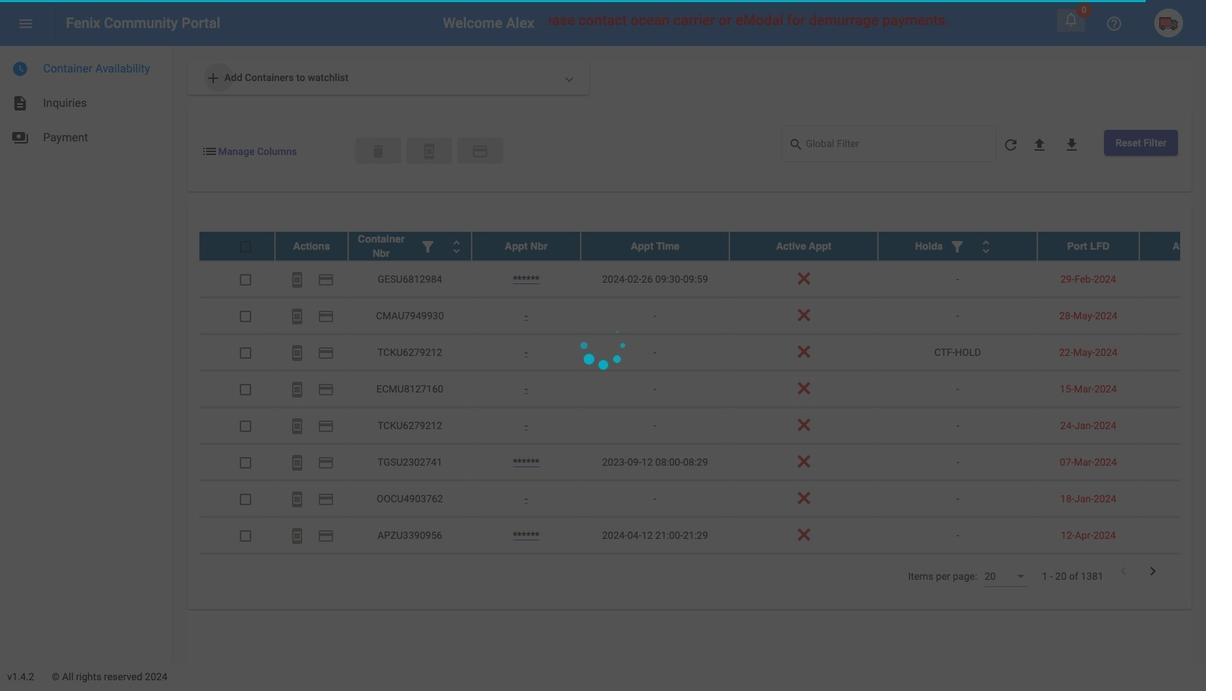 Task type: locate. For each thing, give the bounding box(es) containing it.
no color image
[[1063, 11, 1080, 28], [11, 129, 29, 146], [789, 136, 806, 153], [1031, 137, 1048, 154], [1063, 137, 1081, 154], [201, 143, 218, 160], [421, 143, 438, 160], [472, 143, 489, 160], [949, 239, 966, 256], [978, 239, 995, 256], [289, 308, 306, 326], [317, 308, 335, 326], [289, 345, 306, 362], [317, 345, 335, 362], [317, 382, 335, 399], [289, 418, 306, 435], [317, 418, 335, 435], [289, 455, 306, 472], [289, 491, 306, 509], [317, 528, 335, 545], [1145, 563, 1162, 580]]

5 column header from the left
[[730, 232, 878, 261]]

9 row from the top
[[199, 518, 1206, 554]]

cell
[[1140, 261, 1206, 297], [1140, 298, 1206, 334], [1140, 335, 1206, 371], [1140, 371, 1206, 407], [1140, 408, 1206, 444], [1140, 445, 1206, 480], [1140, 481, 1206, 517], [1140, 518, 1206, 554], [199, 554, 275, 590], [275, 554, 348, 590], [348, 554, 472, 590], [472, 554, 581, 590], [581, 554, 730, 590], [730, 554, 878, 590], [878, 554, 1038, 590], [1038, 554, 1140, 590], [1140, 554, 1206, 590]]

7 column header from the left
[[1038, 232, 1140, 261]]

4 row from the top
[[199, 335, 1206, 371]]

1 column header from the left
[[275, 232, 348, 261]]

grid
[[199, 232, 1206, 591]]

2 row from the top
[[199, 261, 1206, 298]]

6 row from the top
[[199, 408, 1206, 445]]

5 row from the top
[[199, 371, 1206, 408]]

column header
[[275, 232, 348, 261], [348, 232, 472, 261], [472, 232, 581, 261], [581, 232, 730, 261], [730, 232, 878, 261], [878, 232, 1038, 261], [1038, 232, 1140, 261], [1140, 232, 1206, 261]]

6 column header from the left
[[878, 232, 1038, 261]]

Global Watchlist Filter field
[[806, 141, 989, 152]]

row
[[199, 232, 1206, 261], [199, 261, 1206, 298], [199, 298, 1206, 335], [199, 335, 1206, 371], [199, 371, 1206, 408], [199, 408, 1206, 445], [199, 445, 1206, 481], [199, 481, 1206, 518], [199, 518, 1206, 554], [199, 554, 1206, 591]]

navigation
[[0, 46, 172, 155]]

no color image
[[17, 15, 34, 33], [1106, 15, 1123, 33], [11, 60, 29, 78], [11, 95, 29, 112], [1002, 137, 1020, 154], [419, 239, 437, 256], [448, 239, 465, 256], [289, 272, 306, 289], [317, 272, 335, 289], [289, 382, 306, 399], [317, 455, 335, 472], [317, 491, 335, 509], [289, 528, 306, 545], [1115, 563, 1132, 580]]



Task type: describe. For each thing, give the bounding box(es) containing it.
8 row from the top
[[199, 481, 1206, 518]]

3 row from the top
[[199, 298, 1206, 335]]

4 column header from the left
[[581, 232, 730, 261]]

8 column header from the left
[[1140, 232, 1206, 261]]

10 row from the top
[[199, 554, 1206, 591]]

7 row from the top
[[199, 445, 1206, 481]]

3 column header from the left
[[472, 232, 581, 261]]

delete image
[[370, 143, 387, 160]]

2 column header from the left
[[348, 232, 472, 261]]

1 row from the top
[[199, 232, 1206, 261]]



Task type: vqa. For each thing, say whether or not it's contained in the screenshot.
1st "cell"
no



